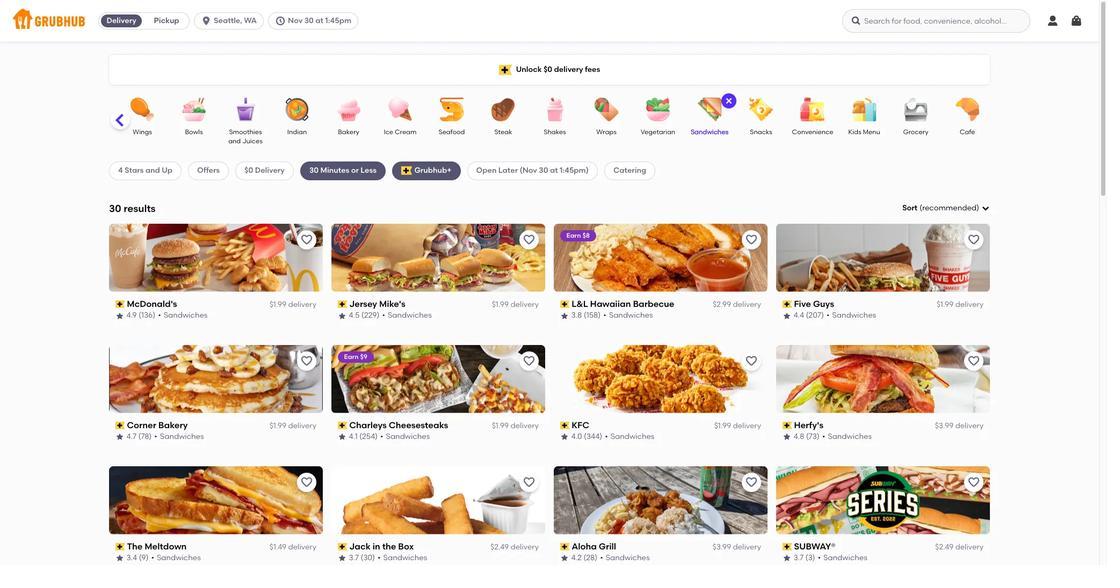 Task type: describe. For each thing, give the bounding box(es) containing it.
smoothies
[[229, 128, 262, 136]]

bakery image
[[330, 98, 368, 121]]

nov 30 at 1:45pm button
[[268, 12, 363, 30]]

nov 30 at 1:45pm
[[288, 16, 352, 25]]

wa
[[244, 16, 257, 25]]

steak image
[[485, 98, 522, 121]]

nov
[[288, 16, 303, 25]]

$1.99 delivery for corner bakery
[[270, 422, 317, 431]]

4.9
[[127, 311, 137, 321]]

open later (nov 30 at 1:45pm)
[[477, 166, 589, 175]]

save this restaurant image for herfy's
[[968, 355, 981, 368]]

convenience image
[[794, 98, 832, 121]]

• sandwiches for the meltdown
[[152, 554, 201, 563]]

minutes
[[321, 166, 350, 175]]

subscription pass image for corner bakery
[[116, 422, 125, 430]]

star icon image for charleys cheesesteaks
[[338, 433, 347, 442]]

sandwiches for mcdonald's
[[164, 311, 208, 321]]

less
[[361, 166, 377, 175]]

4.4 (207)
[[794, 311, 825, 321]]

(136)
[[139, 311, 156, 321]]

delivery for jack in the box
[[511, 543, 539, 552]]

the meltdown logo image
[[109, 467, 323, 535]]

4.5
[[349, 311, 360, 321]]

star icon image for aloha grill
[[561, 555, 569, 563]]

indian image
[[278, 98, 316, 121]]

earn $9
[[345, 353, 368, 361]]

save this restaurant button for jack in the box
[[520, 473, 539, 493]]

aloha
[[572, 542, 597, 552]]

subscription pass image for five guys
[[783, 301, 793, 309]]

seafood
[[439, 128, 465, 136]]

4.8
[[794, 433, 805, 442]]

smoothies and juices image
[[227, 98, 264, 121]]

3.4
[[127, 554, 137, 563]]

$3.99 delivery for aloha grill
[[713, 543, 762, 552]]

steak
[[495, 128, 513, 136]]

4.7 (78)
[[127, 433, 152, 442]]

(229)
[[362, 311, 380, 321]]

ice
[[384, 128, 393, 136]]

grocery
[[904, 128, 929, 136]]

smoothies and juices
[[229, 128, 263, 145]]

jack
[[350, 542, 371, 552]]

cafe image
[[949, 98, 987, 121]]

delivery for the meltdown
[[288, 543, 317, 552]]

seattle,
[[214, 16, 242, 25]]

wings
[[133, 128, 152, 136]]

4.7
[[127, 433, 137, 442]]

(207)
[[807, 311, 825, 321]]

wraps
[[597, 128, 617, 136]]

delivery for kfc
[[733, 422, 762, 431]]

subscription pass image for subway®
[[783, 544, 793, 551]]

(254)
[[360, 433, 378, 442]]

save this restaurant button for aloha grill
[[742, 473, 762, 493]]

star icon image for jack in the box
[[338, 555, 347, 563]]

seattle, wa
[[214, 16, 257, 25]]

30 left results
[[109, 202, 121, 215]]

delivery for herfy's
[[956, 422, 984, 431]]

star icon image for herfy's
[[783, 433, 792, 442]]

$1.49
[[270, 543, 287, 552]]

$2.49 for subway®
[[936, 543, 954, 552]]

at inside button
[[316, 16, 324, 25]]

five guys logo image
[[777, 224, 991, 292]]

pickup
[[154, 16, 179, 25]]

4.2 (28)
[[572, 554, 598, 563]]

box
[[399, 542, 414, 552]]

delivery for subway®
[[956, 543, 984, 552]]

five guys
[[795, 299, 835, 309]]

unlock
[[516, 65, 542, 74]]

• for jersey mike's
[[383, 311, 386, 321]]

save this restaurant image for subway®
[[968, 477, 981, 489]]

l&l hawaiian barbecue
[[572, 299, 675, 309]]

l&l
[[572, 299, 589, 309]]

kids menu image
[[846, 98, 884, 121]]

and inside smoothies and juices
[[229, 138, 241, 145]]

• for jack in the box
[[378, 554, 381, 563]]

subscription pass image for the meltdown
[[116, 544, 125, 551]]

sandwiches for herfy's
[[829, 433, 873, 442]]

seattle, wa button
[[194, 12, 268, 30]]

(73)
[[807, 433, 820, 442]]

$2.49 for jack in the box
[[491, 543, 509, 552]]

(3)
[[806, 554, 816, 563]]

jersey
[[350, 299, 378, 309]]

corner bakery
[[127, 421, 188, 431]]

3.7 (3)
[[794, 554, 816, 563]]

jack in the box logo image
[[332, 467, 546, 535]]

$1.99 delivery for kfc
[[715, 422, 762, 431]]

jersey mike's
[[350, 299, 406, 309]]

star icon image for five guys
[[783, 312, 792, 321]]

earn $8
[[567, 232, 590, 240]]

• for charleys cheesesteaks
[[381, 433, 384, 442]]

charleys
[[350, 421, 387, 431]]

• sandwiches for subway®
[[819, 554, 868, 563]]

• sandwiches for jersey mike's
[[383, 311, 432, 321]]

subscription pass image for l&l hawaiian barbecue
[[561, 301, 570, 309]]

Search for food, convenience, alcohol... search field
[[843, 9, 1031, 33]]

subscription pass image for charleys cheesesteaks
[[338, 422, 348, 430]]

grubhub plus flag logo image for grubhub+
[[402, 167, 412, 175]]

guys
[[814, 299, 835, 309]]

(28)
[[584, 554, 598, 563]]

$1.99 delivery for mcdonald's
[[270, 301, 317, 310]]

sandwiches for charleys cheesesteaks
[[386, 433, 430, 442]]

$2.99
[[713, 301, 732, 310]]

$1.99 for corner bakery
[[270, 422, 287, 431]]

$1.99 for charleys cheesesteaks
[[492, 422, 509, 431]]

save this restaurant button for five guys
[[965, 230, 984, 250]]

• sandwiches for aloha grill
[[601, 554, 650, 563]]

shakes
[[544, 128, 566, 136]]

• for herfy's
[[823, 433, 826, 442]]

sandwiches down sandwiches 'image'
[[691, 128, 729, 136]]

kids
[[849, 128, 862, 136]]

1 horizontal spatial bakery
[[338, 128, 360, 136]]

• for mcdonald's
[[158, 311, 161, 321]]

• for kfc
[[606, 433, 609, 442]]

or
[[351, 166, 359, 175]]

later
[[499, 166, 518, 175]]

grubhub plus flag logo image for unlock $0 delivery fees
[[499, 65, 512, 75]]

sandwiches for subway®
[[824, 554, 868, 563]]

subway® logo image
[[777, 467, 991, 535]]

• sandwiches for jack in the box
[[378, 554, 428, 563]]

stars
[[125, 166, 144, 175]]

wings image
[[124, 98, 161, 121]]

sandwiches for jersey mike's
[[388, 311, 432, 321]]

delivery for corner bakery
[[288, 422, 317, 431]]

save this restaurant image for guys
[[968, 234, 981, 247]]

convenience
[[793, 128, 834, 136]]

menu
[[863, 128, 881, 136]]

subscription pass image for kfc
[[561, 422, 570, 430]]

• for five guys
[[827, 311, 830, 321]]

• sandwiches for l&l hawaiian barbecue
[[604, 311, 654, 321]]

$2.49 delivery for subway®
[[936, 543, 984, 552]]

)
[[977, 204, 980, 213]]

svg image inside "seattle, wa" 'button'
[[201, 16, 212, 26]]

meltdown
[[145, 542, 187, 552]]

• sandwiches for kfc
[[606, 433, 655, 442]]

delivery for charleys cheesesteaks
[[511, 422, 539, 431]]

4.4
[[794, 311, 805, 321]]

1:45pm
[[325, 16, 352, 25]]

open
[[477, 166, 497, 175]]

kfc
[[572, 421, 590, 431]]

star icon image for the meltdown
[[116, 555, 124, 563]]

$9
[[361, 353, 368, 361]]

4.0
[[572, 433, 583, 442]]

indian
[[287, 128, 307, 136]]

delivery for l&l hawaiian barbecue
[[733, 301, 762, 310]]

• sandwiches for five guys
[[827, 311, 877, 321]]

cream
[[395, 128, 417, 136]]

save this restaurant image for the meltdown
[[300, 477, 313, 489]]



Task type: locate. For each thing, give the bounding box(es) containing it.
$1.99 for kfc
[[715, 422, 732, 431]]

subscription pass image left kfc
[[561, 422, 570, 430]]

None field
[[903, 203, 991, 214]]

sandwiches down box
[[384, 554, 428, 563]]

30 results
[[109, 202, 156, 215]]

1 $2.49 delivery from the left
[[491, 543, 539, 552]]

subscription pass image left mcdonald's at the left of the page
[[116, 301, 125, 309]]

save this restaurant button for corner bakery
[[297, 352, 317, 371]]

• sandwiches down grill
[[601, 554, 650, 563]]

earn for charleys cheesesteaks
[[345, 353, 359, 361]]

five
[[795, 299, 812, 309]]

earn
[[567, 232, 582, 240], [345, 353, 359, 361]]

charleys cheesesteaks
[[350, 421, 449, 431]]

(30)
[[361, 554, 375, 563]]

bakery down bakery image
[[338, 128, 360, 136]]

unlock $0 delivery fees
[[516, 65, 601, 74]]

3.7 left (3)
[[794, 554, 804, 563]]

star icon image left 3.4
[[116, 555, 124, 563]]

30 inside nov 30 at 1:45pm button
[[305, 16, 314, 25]]

$3.99 delivery
[[936, 422, 984, 431], [713, 543, 762, 552]]

mcdonald's logo image
[[109, 224, 323, 292]]

grubhub plus flag logo image left "grubhub+"
[[402, 167, 412, 175]]

wraps image
[[588, 98, 626, 121]]

bakery right corner
[[159, 421, 188, 431]]

(158)
[[584, 311, 601, 321]]

sandwiches down charleys cheesesteaks
[[386, 433, 430, 442]]

3.7 for jack in the box
[[349, 554, 359, 563]]

star icon image for l&l hawaiian barbecue
[[561, 312, 569, 321]]

• sandwiches down mcdonald's at the left of the page
[[158, 311, 208, 321]]

corner bakery logo image
[[109, 345, 323, 414]]

2 $2.49 from the left
[[936, 543, 954, 552]]

subscription pass image left aloha
[[561, 544, 570, 551]]

delivery for five guys
[[956, 301, 984, 310]]

4.9 (136)
[[127, 311, 156, 321]]

subscription pass image left the
[[116, 544, 125, 551]]

1 3.7 from the left
[[349, 554, 359, 563]]

1 horizontal spatial delivery
[[255, 166, 285, 175]]

svg image
[[275, 16, 286, 26]]

(
[[920, 204, 923, 213]]

• right the (73)
[[823, 433, 826, 442]]

0 vertical spatial at
[[316, 16, 324, 25]]

save this restaurant image for grill
[[746, 477, 758, 489]]

0 horizontal spatial 3.7
[[349, 554, 359, 563]]

1 vertical spatial bakery
[[159, 421, 188, 431]]

• right (158)
[[604, 311, 607, 321]]

• for the meltdown
[[152, 554, 155, 563]]

mike's
[[380, 299, 406, 309]]

0 horizontal spatial and
[[146, 166, 160, 175]]

save this restaurant button for herfy's
[[965, 352, 984, 371]]

subscription pass image left jersey
[[338, 301, 348, 309]]

• down guys
[[827, 311, 830, 321]]

and left up on the top
[[146, 166, 160, 175]]

save this restaurant image for bakery
[[300, 355, 313, 368]]

delivery for mcdonald's
[[288, 301, 317, 310]]

4
[[118, 166, 123, 175]]

star icon image for corner bakery
[[116, 433, 124, 442]]

barbecue
[[634, 299, 675, 309]]

$1.99 delivery for five guys
[[937, 301, 984, 310]]

save this restaurant button for the meltdown
[[297, 473, 317, 493]]

• right (344)
[[606, 433, 609, 442]]

30 right (nov
[[539, 166, 549, 175]]

hawaiian
[[591, 299, 632, 309]]

(nov
[[520, 166, 537, 175]]

juices
[[242, 138, 263, 145]]

main navigation navigation
[[0, 0, 1100, 42]]

star icon image for kfc
[[561, 433, 569, 442]]

subscription pass image for herfy's
[[783, 422, 793, 430]]

(9)
[[139, 554, 149, 563]]

earn left $8
[[567, 232, 582, 240]]

sandwiches for aloha grill
[[606, 554, 650, 563]]

$2.49 delivery
[[491, 543, 539, 552], [936, 543, 984, 552]]

subscription pass image left 'five'
[[783, 301, 793, 309]]

subscription pass image left jack
[[338, 544, 348, 551]]

star icon image left 4.1
[[338, 433, 347, 442]]

soup image
[[72, 98, 110, 121]]

the
[[383, 542, 397, 552]]

• sandwiches down subway®
[[819, 554, 868, 563]]

bowls
[[185, 128, 203, 136]]

• sandwiches down corner bakery
[[155, 433, 204, 442]]

0 vertical spatial grubhub plus flag logo image
[[499, 65, 512, 75]]

in
[[373, 542, 381, 552]]

• sandwiches for mcdonald's
[[158, 311, 208, 321]]

save this restaurant image for mike's
[[523, 234, 536, 247]]

30 right nov
[[305, 16, 314, 25]]

• sandwiches for charleys cheesesteaks
[[381, 433, 430, 442]]

sandwiches down guys
[[833, 311, 877, 321]]

star icon image left 4.4
[[783, 312, 792, 321]]

0 horizontal spatial earn
[[345, 353, 359, 361]]

grubhub plus flag logo image
[[499, 65, 512, 75], [402, 167, 412, 175]]

0 horizontal spatial at
[[316, 16, 324, 25]]

4.0 (344)
[[572, 433, 603, 442]]

at left 1:45pm
[[316, 16, 324, 25]]

$8
[[583, 232, 590, 240]]

earn for l&l hawaiian barbecue
[[567, 232, 582, 240]]

1 horizontal spatial $3.99 delivery
[[936, 422, 984, 431]]

subscription pass image for mcdonald's
[[116, 301, 125, 309]]

0 vertical spatial $3.99
[[936, 422, 954, 431]]

subscription pass image left charleys
[[338, 422, 348, 430]]

3.8
[[572, 311, 583, 321]]

2 $2.49 delivery from the left
[[936, 543, 984, 552]]

subscription pass image
[[338, 301, 348, 309], [561, 301, 570, 309], [783, 301, 793, 309], [116, 422, 125, 430], [561, 422, 570, 430], [783, 422, 793, 430], [783, 544, 793, 551]]

shakes image
[[536, 98, 574, 121]]

0 vertical spatial $3.99 delivery
[[936, 422, 984, 431]]

• for l&l hawaiian barbecue
[[604, 311, 607, 321]]

bowls image
[[175, 98, 213, 121]]

3.7 for subway®
[[794, 554, 804, 563]]

sandwiches for kfc
[[611, 433, 655, 442]]

save this restaurant image
[[523, 234, 536, 247], [968, 234, 981, 247], [300, 355, 313, 368], [523, 355, 536, 368], [746, 355, 758, 368], [523, 477, 536, 489], [746, 477, 758, 489]]

kids menu
[[849, 128, 881, 136]]

results
[[124, 202, 156, 215]]

• sandwiches right (344)
[[606, 433, 655, 442]]

save this restaurant image for mcdonald's
[[300, 234, 313, 247]]

star icon image left 3.7 (30)
[[338, 555, 347, 563]]

0 vertical spatial earn
[[567, 232, 582, 240]]

save this restaurant button for jersey mike's
[[520, 230, 539, 250]]

sandwiches right (344)
[[611, 433, 655, 442]]

1 vertical spatial at
[[550, 166, 558, 175]]

star icon image for subway®
[[783, 555, 792, 563]]

• sandwiches down guys
[[827, 311, 877, 321]]

none field containing sort
[[903, 203, 991, 214]]

3.8 (158)
[[572, 311, 601, 321]]

sandwiches down 'meltdown'
[[157, 554, 201, 563]]

offers
[[197, 166, 220, 175]]

3.4 (9)
[[127, 554, 149, 563]]

• sandwiches for herfy's
[[823, 433, 873, 442]]

subscription pass image left corner
[[116, 422, 125, 430]]

and down smoothies
[[229, 138, 241, 145]]

30 minutes or less
[[310, 166, 377, 175]]

0 horizontal spatial $2.49
[[491, 543, 509, 552]]

30
[[305, 16, 314, 25], [310, 166, 319, 175], [539, 166, 549, 175], [109, 202, 121, 215]]

• for aloha grill
[[601, 554, 604, 563]]

herfy's
[[795, 421, 824, 431]]

• for subway®
[[819, 554, 822, 563]]

star icon image for mcdonald's
[[116, 312, 124, 321]]

$0 down juices
[[245, 166, 253, 175]]

cafe
[[960, 128, 976, 136]]

$1.99
[[270, 301, 287, 310], [492, 301, 509, 310], [937, 301, 954, 310], [270, 422, 287, 431], [492, 422, 509, 431], [715, 422, 732, 431]]

1 vertical spatial earn
[[345, 353, 359, 361]]

sandwiches down l&l hawaiian barbecue
[[610, 311, 654, 321]]

(78)
[[139, 433, 152, 442]]

• right (3)
[[819, 554, 822, 563]]

at left '1:45pm)'
[[550, 166, 558, 175]]

0 horizontal spatial $3.99 delivery
[[713, 543, 762, 552]]

grubhub plus flag logo image left unlock
[[499, 65, 512, 75]]

0 vertical spatial $0
[[544, 65, 553, 74]]

$2.49 delivery for jack in the box
[[491, 543, 539, 552]]

$1.99 delivery for charleys cheesesteaks
[[492, 422, 539, 431]]

fees
[[585, 65, 601, 74]]

save this restaurant button
[[297, 230, 317, 250], [520, 230, 539, 250], [742, 230, 762, 250], [965, 230, 984, 250], [297, 352, 317, 371], [520, 352, 539, 371], [742, 352, 762, 371], [965, 352, 984, 371], [297, 473, 317, 493], [520, 473, 539, 493], [742, 473, 762, 493], [965, 473, 984, 493]]

up
[[162, 166, 173, 175]]

subscription pass image left herfy's
[[783, 422, 793, 430]]

star icon image left 4.5
[[338, 312, 347, 321]]

subscription pass image left l&l
[[561, 301, 570, 309]]

1 $2.49 from the left
[[491, 543, 509, 552]]

1 horizontal spatial and
[[229, 138, 241, 145]]

l&l hawaiian barbecue logo image
[[554, 224, 768, 292]]

sandwiches down subway®
[[824, 554, 868, 563]]

delivery for jersey mike's
[[511, 301, 539, 310]]

sandwiches for corner bakery
[[160, 433, 204, 442]]

sort ( recommended )
[[903, 204, 980, 213]]

• right (28)
[[601, 554, 604, 563]]

snacks
[[751, 128, 773, 136]]

star icon image left 4.9
[[116, 312, 124, 321]]

star icon image left 4.8
[[783, 433, 792, 442]]

svg image
[[1047, 15, 1060, 27], [1071, 15, 1084, 27], [201, 16, 212, 26], [851, 16, 862, 26], [725, 97, 734, 105], [982, 204, 991, 213]]

4.5 (229)
[[349, 311, 380, 321]]

earn left $9
[[345, 353, 359, 361]]

delivery down juices
[[255, 166, 285, 175]]

1 horizontal spatial $3.99
[[936, 422, 954, 431]]

30 left minutes
[[310, 166, 319, 175]]

sandwiches for jack in the box
[[384, 554, 428, 563]]

• right (136)
[[158, 311, 161, 321]]

seafood image
[[433, 98, 471, 121]]

• sandwiches down box
[[378, 554, 428, 563]]

• down jersey mike's
[[383, 311, 386, 321]]

1 vertical spatial $3.99 delivery
[[713, 543, 762, 552]]

star icon image for jersey mike's
[[338, 312, 347, 321]]

0 horizontal spatial $0
[[245, 166, 253, 175]]

sandwiches for l&l hawaiian barbecue
[[610, 311, 654, 321]]

grocery image
[[898, 98, 935, 121]]

star icon image left 4.7
[[116, 433, 124, 442]]

1:45pm)
[[560, 166, 589, 175]]

0 horizontal spatial delivery
[[107, 16, 136, 25]]

• right (30)
[[378, 554, 381, 563]]

1 vertical spatial and
[[146, 166, 160, 175]]

0 horizontal spatial grubhub plus flag logo image
[[402, 167, 412, 175]]

the meltdown
[[127, 542, 187, 552]]

save this restaurant button for subway®
[[965, 473, 984, 493]]

catering
[[614, 166, 647, 175]]

sort
[[903, 204, 918, 213]]

sandwiches image
[[691, 98, 729, 121]]

1 vertical spatial delivery
[[255, 166, 285, 175]]

1 vertical spatial $0
[[245, 166, 253, 175]]

corner
[[127, 421, 157, 431]]

• sandwiches right the (73)
[[823, 433, 873, 442]]

0 vertical spatial bakery
[[338, 128, 360, 136]]

• sandwiches for corner bakery
[[155, 433, 204, 442]]

$3.99 for herfy's
[[936, 422, 954, 431]]

save this restaurant button for mcdonald's
[[297, 230, 317, 250]]

• right (254)
[[381, 433, 384, 442]]

1 horizontal spatial $2.49
[[936, 543, 954, 552]]

• for corner bakery
[[155, 433, 158, 442]]

sandwiches down mike's
[[388, 311, 432, 321]]

subscription pass image for jersey mike's
[[338, 301, 348, 309]]

$1.99 for five guys
[[937, 301, 954, 310]]

3.7 (30)
[[349, 554, 375, 563]]

• right (78)
[[155, 433, 158, 442]]

star icon image
[[116, 312, 124, 321], [338, 312, 347, 321], [561, 312, 569, 321], [783, 312, 792, 321], [116, 433, 124, 442], [338, 433, 347, 442], [561, 433, 569, 442], [783, 433, 792, 442], [116, 555, 124, 563], [338, 555, 347, 563], [561, 555, 569, 563], [783, 555, 792, 563]]

aloha grill logo image
[[554, 467, 768, 535]]

subscription pass image for jack in the box
[[338, 544, 348, 551]]

1 vertical spatial $3.99
[[713, 543, 732, 552]]

$1.99 for mcdonald's
[[270, 301, 287, 310]]

0 horizontal spatial bakery
[[159, 421, 188, 431]]

sandwiches right the (73)
[[829, 433, 873, 442]]

ice cream
[[384, 128, 417, 136]]

4 stars and up
[[118, 166, 173, 175]]

(344)
[[585, 433, 603, 442]]

• sandwiches down 'meltdown'
[[152, 554, 201, 563]]

subscription pass image left subway®
[[783, 544, 793, 551]]

$3.99 delivery for herfy's
[[936, 422, 984, 431]]

grubhub+
[[415, 166, 452, 175]]

grill
[[599, 542, 617, 552]]

kfc logo image
[[554, 345, 768, 414]]

sandwiches
[[691, 128, 729, 136], [164, 311, 208, 321], [388, 311, 432, 321], [610, 311, 654, 321], [833, 311, 877, 321], [160, 433, 204, 442], [386, 433, 430, 442], [611, 433, 655, 442], [829, 433, 873, 442], [157, 554, 201, 563], [384, 554, 428, 563], [606, 554, 650, 563], [824, 554, 868, 563]]

3.7 down jack
[[349, 554, 359, 563]]

1 horizontal spatial grubhub plus flag logo image
[[499, 65, 512, 75]]

star icon image left 4.0
[[561, 433, 569, 442]]

$1.99 delivery
[[270, 301, 317, 310], [492, 301, 539, 310], [937, 301, 984, 310], [270, 422, 317, 431], [492, 422, 539, 431], [715, 422, 762, 431]]

• sandwiches down charleys cheesesteaks
[[381, 433, 430, 442]]

subscription pass image for aloha grill
[[561, 544, 570, 551]]

2 3.7 from the left
[[794, 554, 804, 563]]

delivery inside button
[[107, 16, 136, 25]]

pickup button
[[144, 12, 189, 30]]

save this restaurant image for in
[[523, 477, 536, 489]]

star icon image left 3.8
[[561, 312, 569, 321]]

1 vertical spatial grubhub plus flag logo image
[[402, 167, 412, 175]]

delivery
[[107, 16, 136, 25], [255, 166, 285, 175]]

ice cream image
[[382, 98, 419, 121]]

sandwiches down corner bakery
[[160, 433, 204, 442]]

star icon image left 3.7 (3)
[[783, 555, 792, 563]]

jersey mike's logo image
[[332, 224, 546, 292]]

• right "(9)" in the left bottom of the page
[[152, 554, 155, 563]]

$3.99
[[936, 422, 954, 431], [713, 543, 732, 552]]

mcdonald's
[[127, 299, 178, 309]]

sandwiches for five guys
[[833, 311, 877, 321]]

0 horizontal spatial $3.99
[[713, 543, 732, 552]]

snacks image
[[743, 98, 780, 121]]

4.8 (73)
[[794, 433, 820, 442]]

$1.49 delivery
[[270, 543, 317, 552]]

4.1
[[349, 433, 358, 442]]

delivery button
[[99, 12, 144, 30]]

delivery for aloha grill
[[733, 543, 762, 552]]

herfy's logo image
[[777, 345, 991, 414]]

4.2
[[572, 554, 582, 563]]

delivery left "pickup"
[[107, 16, 136, 25]]

star icon image left 4.2 in the bottom of the page
[[561, 555, 569, 563]]

vegetarian image
[[640, 98, 677, 121]]

delivery
[[554, 65, 583, 74], [288, 301, 317, 310], [511, 301, 539, 310], [733, 301, 762, 310], [956, 301, 984, 310], [288, 422, 317, 431], [511, 422, 539, 431], [733, 422, 762, 431], [956, 422, 984, 431], [288, 543, 317, 552], [511, 543, 539, 552], [733, 543, 762, 552], [956, 543, 984, 552]]

$3.99 for aloha grill
[[713, 543, 732, 552]]

$1.99 delivery for jersey mike's
[[492, 301, 539, 310]]

1 horizontal spatial earn
[[567, 232, 582, 240]]

$0 right unlock
[[544, 65, 553, 74]]

sandwiches down grill
[[606, 554, 650, 563]]

• sandwiches down mike's
[[383, 311, 432, 321]]

charleys cheesesteaks logo image
[[332, 345, 546, 414]]

save this restaurant button for kfc
[[742, 352, 762, 371]]

• sandwiches down l&l hawaiian barbecue
[[604, 311, 654, 321]]

1 horizontal spatial 3.7
[[794, 554, 804, 563]]

1 horizontal spatial $2.49 delivery
[[936, 543, 984, 552]]

1 horizontal spatial $0
[[544, 65, 553, 74]]

sandwiches down mcdonald's at the left of the page
[[164, 311, 208, 321]]

$1.99 for jersey mike's
[[492, 301, 509, 310]]

subscription pass image
[[116, 301, 125, 309], [338, 422, 348, 430], [116, 544, 125, 551], [338, 544, 348, 551], [561, 544, 570, 551]]

save this restaurant image
[[300, 234, 313, 247], [746, 234, 758, 247], [968, 355, 981, 368], [300, 477, 313, 489], [968, 477, 981, 489]]

1 horizontal spatial at
[[550, 166, 558, 175]]

jack in the box
[[350, 542, 414, 552]]

recommended
[[923, 204, 977, 213]]

0 horizontal spatial $2.49 delivery
[[491, 543, 539, 552]]

0 vertical spatial delivery
[[107, 16, 136, 25]]

0 vertical spatial and
[[229, 138, 241, 145]]



Task type: vqa. For each thing, say whether or not it's contained in the screenshot.


